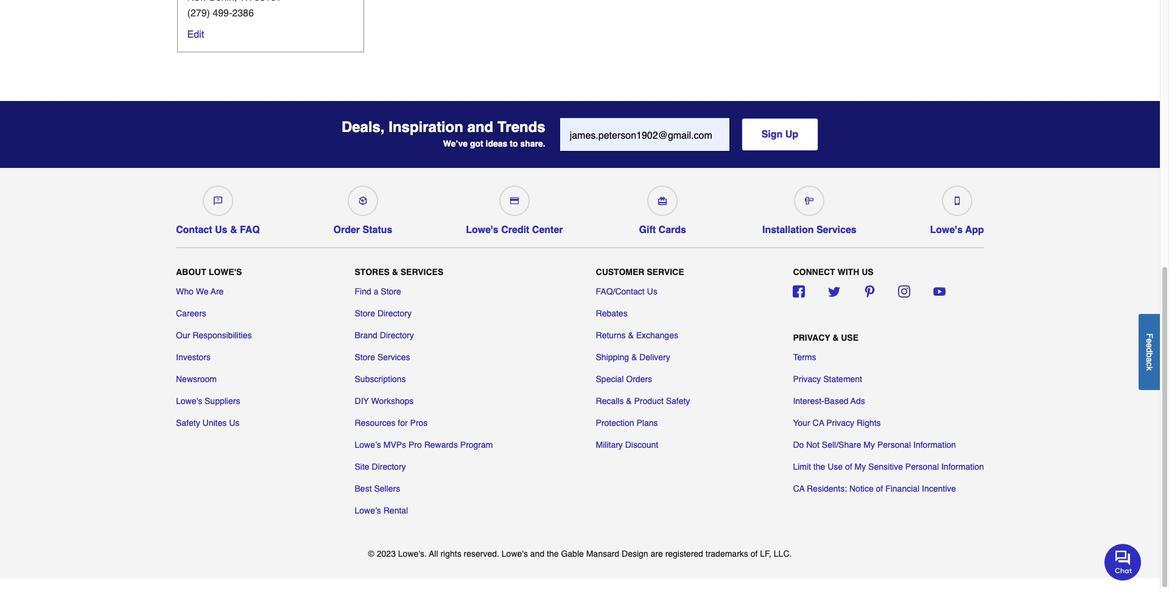 Task type: locate. For each thing, give the bounding box(es) containing it.
of down sell/share
[[846, 462, 853, 472]]

cards
[[659, 225, 687, 236]]

2 lowe's from the top
[[355, 506, 381, 516]]

my down rights
[[864, 440, 875, 450]]

0 vertical spatial us
[[215, 225, 228, 236]]

2 vertical spatial directory
[[372, 462, 406, 472]]

us for contact
[[215, 225, 228, 236]]

gift
[[639, 225, 656, 236]]

2 vertical spatial services
[[378, 353, 410, 362]]

0 vertical spatial information
[[914, 440, 956, 450]]

services up connect with us
[[817, 225, 857, 236]]

customer service
[[596, 267, 684, 277]]

of for my
[[846, 462, 853, 472]]

limit the use of my sensitive personal information link
[[793, 461, 984, 473]]

services down brand directory
[[378, 353, 410, 362]]

& right returns
[[628, 331, 634, 340]]

0 vertical spatial lowe's
[[355, 440, 381, 450]]

0 vertical spatial the
[[814, 462, 826, 472]]

interest-based ads
[[793, 396, 865, 406]]

store up brand
[[355, 309, 375, 318]]

my up notice
[[855, 462, 866, 472]]

safety right product
[[666, 396, 690, 406]]

rewards
[[424, 440, 458, 450]]

us down "customer service"
[[647, 287, 658, 297]]

product
[[634, 396, 664, 406]]

a inside button
[[1145, 358, 1155, 362]]

lowe's credit center
[[466, 225, 563, 236]]

store directory
[[355, 309, 412, 318]]

1 vertical spatial the
[[547, 549, 559, 559]]

1 vertical spatial lowe's
[[355, 506, 381, 516]]

1 vertical spatial information
[[942, 462, 984, 472]]

directory
[[378, 309, 412, 318], [380, 331, 414, 340], [372, 462, 406, 472]]

of left lf, on the right bottom of page
[[751, 549, 758, 559]]

& right recalls
[[626, 396, 632, 406]]

0 vertical spatial safety
[[666, 396, 690, 406]]

a
[[374, 287, 379, 297], [1145, 358, 1155, 362]]

center
[[532, 225, 563, 236]]

& for privacy & use
[[833, 333, 839, 343]]

privacy for privacy statement
[[793, 375, 821, 384]]

lowe's right reserved. in the bottom left of the page
[[502, 549, 528, 559]]

lowe's inside lowe's suppliers 'link'
[[176, 396, 202, 406]]

lowe's for lowe's app
[[931, 225, 963, 236]]

newsroom link
[[176, 373, 217, 386]]

safety
[[666, 396, 690, 406], [176, 418, 200, 428]]

0 horizontal spatial a
[[374, 287, 379, 297]]

best
[[355, 484, 372, 494]]

b
[[1145, 353, 1155, 358]]

do not sell/share my personal information link
[[793, 439, 956, 451]]

1 vertical spatial my
[[855, 462, 866, 472]]

1 horizontal spatial and
[[531, 549, 545, 559]]

not
[[807, 440, 820, 450]]

2 horizontal spatial us
[[647, 287, 658, 297]]

privacy up terms
[[793, 333, 831, 343]]

& right stores
[[392, 267, 398, 277]]

and left gable
[[531, 549, 545, 559]]

0 horizontal spatial of
[[751, 549, 758, 559]]

registered
[[666, 549, 704, 559]]

status
[[363, 225, 393, 236]]

use up statement
[[841, 333, 859, 343]]

1 horizontal spatial safety
[[666, 396, 690, 406]]

diy
[[355, 396, 369, 406]]

directory up sellers
[[372, 462, 406, 472]]

1 vertical spatial a
[[1145, 358, 1155, 362]]

& left faq
[[230, 225, 237, 236]]

directory inside 'link'
[[372, 462, 406, 472]]

& for stores & services
[[392, 267, 398, 277]]

1 vertical spatial personal
[[906, 462, 939, 472]]

the left gable
[[547, 549, 559, 559]]

military discount link
[[596, 439, 659, 451]]

1 horizontal spatial us
[[229, 418, 240, 428]]

rights
[[857, 418, 881, 428]]

app
[[966, 225, 984, 236]]

0 vertical spatial my
[[864, 440, 875, 450]]

& up statement
[[833, 333, 839, 343]]

privacy up interest-
[[793, 375, 821, 384]]

Email Address email field
[[560, 118, 730, 151]]

&
[[230, 225, 237, 236], [392, 267, 398, 277], [628, 331, 634, 340], [833, 333, 839, 343], [632, 353, 637, 362], [626, 396, 632, 406]]

1 vertical spatial of
[[876, 484, 883, 494]]

do
[[793, 440, 804, 450]]

information inside do not sell/share my personal information link
[[914, 440, 956, 450]]

0 vertical spatial and
[[468, 119, 494, 136]]

site
[[355, 462, 370, 472]]

0 horizontal spatial and
[[468, 119, 494, 136]]

a right find
[[374, 287, 379, 297]]

1 vertical spatial privacy
[[793, 375, 821, 384]]

1 vertical spatial directory
[[380, 331, 414, 340]]

orders
[[626, 375, 653, 384]]

lowe's for lowe's credit center
[[466, 225, 499, 236]]

the right limit
[[814, 462, 826, 472]]

us
[[215, 225, 228, 236], [647, 287, 658, 297], [229, 418, 240, 428]]

plans
[[637, 418, 658, 428]]

shipping
[[596, 353, 629, 362]]

lowe's down best
[[355, 506, 381, 516]]

privacy statement link
[[793, 373, 863, 386]]

site directory link
[[355, 461, 406, 473]]

best sellers
[[355, 484, 400, 494]]

0 vertical spatial privacy
[[793, 333, 831, 343]]

investors
[[176, 353, 211, 362]]

f e e d b a c k
[[1145, 333, 1155, 371]]

0 vertical spatial ca
[[813, 418, 825, 428]]

our
[[176, 331, 190, 340]]

0 horizontal spatial us
[[215, 225, 228, 236]]

0 vertical spatial directory
[[378, 309, 412, 318]]

1 e from the top
[[1145, 339, 1155, 343]]

store down brand
[[355, 353, 375, 362]]

ca down limit
[[793, 484, 805, 494]]

and
[[468, 119, 494, 136], [531, 549, 545, 559]]

2 vertical spatial privacy
[[827, 418, 855, 428]]

2 vertical spatial of
[[751, 549, 758, 559]]

faq/contact us
[[596, 287, 658, 297]]

lowe's up site
[[355, 440, 381, 450]]

faq
[[240, 225, 260, 236]]

personal up limit the use of my sensitive personal information link
[[878, 440, 911, 450]]

a up k
[[1145, 358, 1155, 362]]

0 vertical spatial services
[[817, 225, 857, 236]]

special orders link
[[596, 373, 653, 386]]

careers
[[176, 309, 206, 318]]

installation services link
[[763, 181, 857, 236]]

2 vertical spatial us
[[229, 418, 240, 428]]

delivery
[[640, 353, 671, 362]]

interest-
[[793, 396, 825, 406]]

resources for pros link
[[355, 417, 428, 429]]

& for shipping & delivery
[[632, 353, 637, 362]]

store services
[[355, 353, 410, 362]]

lowe's inside lowe's credit center link
[[466, 225, 499, 236]]

us inside "link"
[[215, 225, 228, 236]]

0 vertical spatial personal
[[878, 440, 911, 450]]

1 vertical spatial use
[[828, 462, 843, 472]]

store down stores & services
[[381, 287, 401, 297]]

ca
[[813, 418, 825, 428], [793, 484, 805, 494]]

privacy inside 'link'
[[793, 375, 821, 384]]

1 vertical spatial store
[[355, 309, 375, 318]]

e up 'b'
[[1145, 343, 1155, 348]]

ca residents: notice of financial incentive link
[[793, 483, 957, 495]]

directory for store directory
[[378, 309, 412, 318]]

directory up brand directory
[[378, 309, 412, 318]]

e up d
[[1145, 339, 1155, 343]]

ca right your
[[813, 418, 825, 428]]

chat invite button image
[[1105, 544, 1142, 581]]

mvps
[[384, 440, 406, 450]]

0 vertical spatial of
[[846, 462, 853, 472]]

us right contact
[[215, 225, 228, 236]]

1 horizontal spatial of
[[846, 462, 853, 472]]

& inside 'link'
[[626, 396, 632, 406]]

2 vertical spatial store
[[355, 353, 375, 362]]

workshops
[[371, 396, 414, 406]]

us right 'unites' in the left bottom of the page
[[229, 418, 240, 428]]

1 vertical spatial us
[[647, 287, 658, 297]]

credit card image
[[510, 197, 519, 205]]

privacy up sell/share
[[827, 418, 855, 428]]

sell/share
[[822, 440, 862, 450]]

suppliers
[[205, 396, 240, 406]]

and up got
[[468, 119, 494, 136]]

newsroom
[[176, 375, 217, 384]]

of right notice
[[876, 484, 883, 494]]

0 horizontal spatial the
[[547, 549, 559, 559]]

personal
[[878, 440, 911, 450], [906, 462, 939, 472]]

1 vertical spatial and
[[531, 549, 545, 559]]

shipping & delivery
[[596, 353, 671, 362]]

0 vertical spatial use
[[841, 333, 859, 343]]

dimensions image
[[806, 197, 814, 205]]

1 horizontal spatial a
[[1145, 358, 1155, 362]]

my
[[864, 440, 875, 450], [855, 462, 866, 472]]

llc.
[[774, 549, 792, 559]]

are
[[651, 549, 663, 559]]

0 horizontal spatial ca
[[793, 484, 805, 494]]

1 horizontal spatial the
[[814, 462, 826, 472]]

services
[[817, 225, 857, 236], [401, 267, 444, 277], [378, 353, 410, 362]]

services up find a store on the left
[[401, 267, 444, 277]]

lowe's left the app
[[931, 225, 963, 236]]

information
[[914, 440, 956, 450], [942, 462, 984, 472]]

lowe's inside lowe's app link
[[931, 225, 963, 236]]

brand
[[355, 331, 378, 340]]

pickup image
[[359, 197, 367, 205]]

2 horizontal spatial of
[[876, 484, 883, 494]]

privacy statement
[[793, 375, 863, 384]]

store for directory
[[355, 309, 375, 318]]

safety left 'unites' in the left bottom of the page
[[176, 418, 200, 428]]

0 vertical spatial a
[[374, 287, 379, 297]]

the
[[814, 462, 826, 472], [547, 549, 559, 559]]

pros
[[410, 418, 428, 428]]

terms
[[793, 353, 817, 362]]

& left delivery
[[632, 353, 637, 362]]

protection plans
[[596, 418, 658, 428]]

1 horizontal spatial ca
[[813, 418, 825, 428]]

lowe's left the credit
[[466, 225, 499, 236]]

information inside limit the use of my sensitive personal information link
[[942, 462, 984, 472]]

gable
[[561, 549, 584, 559]]

edit button
[[187, 27, 204, 42]]

gift cards link
[[637, 181, 689, 236]]

use down sell/share
[[828, 462, 843, 472]]

1 vertical spatial ca
[[793, 484, 805, 494]]

0 horizontal spatial safety
[[176, 418, 200, 428]]

2386
[[232, 8, 254, 19]]

lowe's down newsroom
[[176, 396, 202, 406]]

1 lowe's from the top
[[355, 440, 381, 450]]

services for installation services
[[817, 225, 857, 236]]

exchanges
[[636, 331, 679, 340]]

our responsibilities
[[176, 331, 252, 340]]

your ca privacy rights link
[[793, 417, 881, 429]]

personal up incentive
[[906, 462, 939, 472]]

(279)
[[187, 8, 210, 19]]

directory down store directory
[[380, 331, 414, 340]]

sign up form
[[560, 118, 819, 152]]



Task type: vqa. For each thing, say whether or not it's contained in the screenshot.
Already have a MyLowe's account? Sign In at the bottom of page
no



Task type: describe. For each thing, give the bounding box(es) containing it.
lowe's.
[[398, 549, 427, 559]]

store for services
[[355, 353, 375, 362]]

installation
[[763, 225, 814, 236]]

inspiration
[[389, 119, 464, 136]]

are
[[211, 287, 224, 297]]

ca residents: notice of financial incentive
[[793, 484, 957, 494]]

sign
[[762, 129, 783, 140]]

1 vertical spatial safety
[[176, 418, 200, 428]]

rental
[[384, 506, 408, 516]]

with
[[838, 267, 860, 277]]

returns
[[596, 331, 626, 340]]

instagram image
[[899, 286, 911, 298]]

lowe's suppliers link
[[176, 395, 240, 407]]

about lowe's
[[176, 267, 242, 277]]

trademarks
[[706, 549, 749, 559]]

reserved.
[[464, 549, 499, 559]]

stores & services
[[355, 267, 444, 277]]

we've
[[443, 139, 468, 149]]

sign up button
[[742, 118, 819, 151]]

us for faq/contact
[[647, 287, 658, 297]]

2 e from the top
[[1145, 343, 1155, 348]]

contact us & faq link
[[176, 181, 260, 236]]

rebates link
[[596, 308, 628, 320]]

c
[[1145, 362, 1155, 367]]

up
[[786, 129, 799, 140]]

& inside "link"
[[230, 225, 237, 236]]

gift cards
[[639, 225, 687, 236]]

rights
[[441, 549, 462, 559]]

499-
[[213, 8, 232, 19]]

1 vertical spatial services
[[401, 267, 444, 277]]

responsibilities
[[193, 331, 252, 340]]

connect
[[793, 267, 836, 277]]

of for financial
[[876, 484, 883, 494]]

terms link
[[793, 351, 817, 364]]

share.
[[520, 139, 546, 149]]

customer care image
[[214, 197, 222, 205]]

limit the use of my sensitive personal information
[[793, 462, 984, 472]]

who we are
[[176, 287, 224, 297]]

our responsibilities link
[[176, 329, 252, 342]]

lowe's mvps pro rewards program
[[355, 440, 493, 450]]

f
[[1145, 333, 1155, 339]]

privacy & use
[[793, 333, 859, 343]]

financial
[[886, 484, 920, 494]]

recalls & product safety link
[[596, 395, 690, 407]]

gift card image
[[659, 197, 667, 205]]

residents:
[[807, 484, 847, 494]]

mansard
[[586, 549, 620, 559]]

your
[[793, 418, 811, 428]]

lowe's for lowe's rental
[[355, 506, 381, 516]]

based
[[825, 396, 849, 406]]

sensitive
[[869, 462, 903, 472]]

who we are link
[[176, 286, 224, 298]]

pinterest image
[[864, 286, 876, 298]]

resources
[[355, 418, 396, 428]]

careers link
[[176, 308, 206, 320]]

use for the
[[828, 462, 843, 472]]

2023
[[377, 549, 396, 559]]

services for store services
[[378, 353, 410, 362]]

mobile image
[[953, 197, 962, 205]]

trends
[[498, 119, 546, 136]]

ads
[[851, 396, 865, 406]]

rebates
[[596, 309, 628, 318]]

& for recalls & product safety
[[626, 396, 632, 406]]

unites
[[203, 418, 227, 428]]

notice
[[850, 484, 874, 494]]

installation services
[[763, 225, 857, 236]]

discount
[[625, 440, 659, 450]]

safety inside 'link'
[[666, 396, 690, 406]]

directory for brand directory
[[380, 331, 414, 340]]

statement
[[824, 375, 863, 384]]

we
[[196, 287, 209, 297]]

sellers
[[374, 484, 400, 494]]

faq/contact us link
[[596, 286, 658, 298]]

facebook image
[[793, 286, 806, 298]]

& for returns & exchanges
[[628, 331, 634, 340]]

lowe's for lowe's mvps pro rewards program
[[355, 440, 381, 450]]

investors link
[[176, 351, 211, 364]]

lowe's app
[[931, 225, 984, 236]]

safety unites us link
[[176, 417, 240, 429]]

site directory
[[355, 462, 406, 472]]

contact us & faq
[[176, 225, 260, 236]]

to
[[510, 139, 518, 149]]

do not sell/share my personal information
[[793, 440, 956, 450]]

shipping & delivery link
[[596, 351, 671, 364]]

stores
[[355, 267, 390, 277]]

store services link
[[355, 351, 410, 364]]

use for &
[[841, 333, 859, 343]]

directory for site directory
[[372, 462, 406, 472]]

resources for pros
[[355, 418, 428, 428]]

and inside deals, inspiration and trends we've got ideas to share.
[[468, 119, 494, 136]]

lowe's credit center link
[[466, 181, 563, 236]]

twitter image
[[829, 286, 841, 298]]

0 vertical spatial store
[[381, 287, 401, 297]]

privacy for privacy & use
[[793, 333, 831, 343]]

store directory link
[[355, 308, 412, 320]]

sign up
[[762, 129, 799, 140]]

youtube image
[[934, 286, 946, 298]]

deals, inspiration and trends we've got ideas to share.
[[342, 119, 546, 149]]

protection
[[596, 418, 635, 428]]

who
[[176, 287, 194, 297]]

lowe's for lowe's suppliers
[[176, 396, 202, 406]]

contact
[[176, 225, 212, 236]]

brand directory
[[355, 331, 414, 340]]

order status
[[334, 225, 393, 236]]

find a store
[[355, 287, 401, 297]]

deals,
[[342, 119, 385, 136]]

subscriptions
[[355, 375, 406, 384]]

lowe's up are
[[209, 267, 242, 277]]



